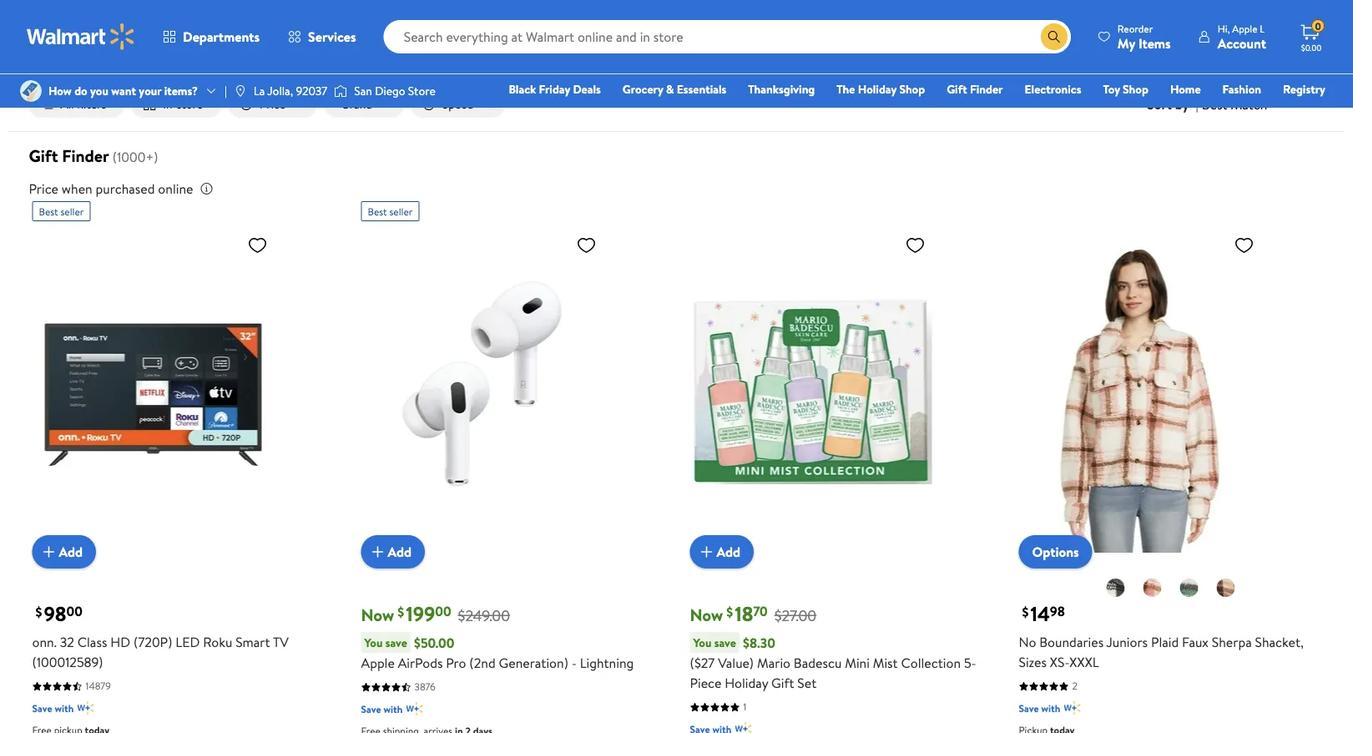 Task type: vqa. For each thing, say whether or not it's contained in the screenshot.
led
yes



Task type: describe. For each thing, give the bounding box(es) containing it.
sort by |
[[1147, 95, 1199, 114]]

best for 98
[[39, 204, 58, 218]]

tools & home improvement list item
[[359, 30, 531, 70]]

gift finder link
[[940, 80, 1011, 98]]

personalized
[[1062, 42, 1125, 58]]

Walmart Site-Wide search field
[[384, 20, 1071, 53]]

$50.00
[[414, 633, 455, 652]]

3 add button from the left
[[690, 535, 754, 569]]

la jolla, 92037
[[254, 83, 328, 99]]

class
[[77, 633, 107, 651]]

1 horizontal spatial save with
[[361, 702, 403, 716]]

mist
[[873, 654, 898, 672]]

the
[[837, 81, 855, 97]]

best match
[[1202, 95, 1268, 113]]

want
[[111, 83, 136, 99]]

store
[[408, 83, 436, 99]]

store
[[177, 96, 203, 112]]

fashion
[[1223, 81, 1262, 97]]

$ inside the now $ 199 00 $249.00
[[398, 603, 404, 621]]

speed button
[[411, 91, 505, 118]]

& for home
[[405, 42, 412, 58]]

options link
[[1019, 535, 1093, 569]]

departments
[[183, 28, 260, 46]]

8 list item from the left
[[1007, 0, 1096, 23]]

sort and filter section element
[[9, 78, 1345, 131]]

sports, outdoors & fitness list item
[[643, 30, 807, 70]]

you save $50.00 apple airpods pro (2nd generation) - lightning
[[361, 633, 634, 672]]

generation)
[[499, 654, 569, 672]]

gift cards
[[830, 42, 880, 58]]

(2nd
[[470, 654, 496, 672]]

elephant
[[953, 42, 997, 58]]

diego
[[375, 83, 405, 99]]

best seller for 98
[[39, 204, 84, 218]]

grocery & essentials
[[623, 81, 727, 97]]

with for 14
[[1042, 701, 1061, 715]]

1 horizontal spatial walmart plus image
[[1064, 700, 1081, 717]]

6 list item from the left
[[791, 0, 868, 23]]

personalized gifts list item
[[1045, 30, 1167, 70]]

grocery & essentials link
[[615, 80, 734, 98]]

shop inside toy shop link
[[1123, 81, 1149, 97]]

3876
[[415, 680, 436, 694]]

evergreen plaid image
[[1180, 578, 1200, 598]]

filters
[[77, 96, 106, 112]]

0 horizontal spatial |
[[225, 83, 227, 99]]

add button for 98
[[32, 535, 96, 569]]

plaid
[[1151, 633, 1179, 651]]

badescu
[[794, 654, 842, 672]]

now for 199
[[361, 603, 394, 626]]

registry link
[[1276, 80, 1334, 98]]

deals
[[573, 81, 601, 97]]

pro
[[446, 654, 466, 672]]

how do you want your items?
[[48, 83, 198, 99]]

services button
[[274, 17, 370, 57]]

1
[[744, 700, 747, 714]]

fitness
[[757, 42, 790, 58]]

toy
[[1103, 81, 1120, 97]]

all filters button
[[29, 91, 125, 118]]

lightning
[[580, 654, 634, 672]]

your
[[139, 83, 161, 99]]

best match button
[[1199, 93, 1325, 115]]

14
[[1031, 600, 1050, 628]]

save for value)
[[715, 634, 736, 651]]

you save $8.30 ($27 value) mario badescu mini mist collection 5- piece holiday gift set
[[690, 633, 977, 692]]

0 horizontal spatial walmart plus image
[[406, 701, 423, 717]]

gift for gift finder
[[947, 81, 968, 97]]

outdoors
[[698, 42, 743, 58]]

no boundaries juniors plaid faux sherpa shacket, sizes xs-xxxl image
[[1019, 228, 1261, 555]]

gift for gift finder (1000+)
[[29, 144, 58, 168]]

video
[[554, 42, 584, 58]]

grocery
[[623, 81, 664, 97]]

gifts for personalized gifts
[[1128, 42, 1151, 58]]

xxxl
[[1070, 653, 1100, 671]]

00 inside the now $ 199 00 $249.00
[[435, 602, 451, 620]]

speed
[[442, 96, 474, 112]]

now for 18
[[690, 603, 723, 626]]

warm fudge plaid image
[[1216, 578, 1236, 598]]

home link
[[1163, 80, 1209, 98]]

reorder
[[1118, 21, 1153, 35]]

san diego store
[[354, 83, 436, 99]]

gift finder (1000+)
[[29, 144, 158, 168]]

auto gifts list item
[[269, 30, 353, 70]]

fashion link
[[1216, 80, 1269, 98]]

$0.00
[[1302, 42, 1322, 53]]

home
[[415, 42, 444, 58]]

32
[[60, 633, 74, 651]]

toy shop link
[[1096, 80, 1156, 98]]

add to cart image for apple airpods pro (2nd generation) - lightning image
[[368, 542, 388, 562]]

1 horizontal spatial with
[[384, 702, 403, 716]]

3 list item from the left
[[423, 0, 505, 23]]

price button
[[228, 91, 317, 118]]

gift for gift cards
[[830, 42, 850, 58]]

gifts inside button
[[999, 42, 1022, 58]]

best seller for $249.00
[[368, 204, 413, 218]]

(1000+)
[[113, 148, 158, 166]]

add to favorites list, apple airpods pro (2nd generation) - lightning image
[[577, 235, 597, 256]]

essentials
[[677, 81, 727, 97]]

2 horizontal spatial &
[[746, 42, 754, 58]]

price when purchased online
[[29, 180, 193, 198]]

you
[[90, 83, 108, 99]]

5 list item from the left
[[663, 0, 785, 23]]

video games button
[[541, 33, 632, 67]]

add for 98
[[59, 543, 83, 561]]

0
[[1316, 19, 1322, 33]]

add button for $249.00
[[361, 535, 425, 569]]

& for essentials
[[666, 81, 674, 97]]

collection
[[901, 654, 961, 672]]

boundaries
[[1040, 633, 1104, 651]]

save with for 98
[[32, 701, 74, 715]]

by
[[1176, 95, 1190, 114]]

gift cards list item
[[813, 30, 897, 70]]

xs-
[[1050, 653, 1070, 671]]

98 inside $ 14 98
[[1050, 602, 1065, 620]]

holiday inside you save $8.30 ($27 value) mario badescu mini mist collection 5- piece holiday gift set
[[725, 674, 768, 692]]

gift cards button
[[817, 33, 893, 67]]

5-
[[964, 654, 977, 672]]

pet gifts
[[203, 42, 246, 58]]

personalized gifts
[[1062, 42, 1151, 58]]

services
[[308, 28, 356, 46]]

 image for how
[[20, 80, 42, 102]]

save with for 14
[[1019, 701, 1061, 715]]

options
[[1033, 543, 1079, 561]]

san
[[354, 83, 372, 99]]

4 list item from the left
[[512, 0, 657, 23]]

hi,
[[1218, 21, 1230, 35]]

onn. 32 class hd (720p) led roku smart tv (100012589) image
[[32, 228, 274, 555]]

9 list item from the left
[[1103, 0, 1251, 23]]

save for 14
[[1019, 701, 1039, 715]]

finder for gift finder
[[970, 81, 1003, 97]]

add to cart image
[[39, 542, 59, 562]]

search icon image
[[1048, 30, 1061, 43]]

shacket,
[[1256, 633, 1304, 651]]

tv
[[273, 633, 289, 651]]

price for price when purchased online
[[29, 180, 58, 198]]

hd
[[110, 633, 130, 651]]

 image for san
[[334, 83, 348, 99]]

2 list item from the left
[[297, 0, 417, 23]]

registry one debit
[[1198, 81, 1326, 121]]

shop inside the holiday shop link
[[900, 81, 925, 97]]

one
[[1198, 104, 1223, 121]]



Task type: locate. For each thing, give the bounding box(es) containing it.
price left the when
[[29, 180, 58, 198]]

with
[[55, 701, 74, 715], [1042, 701, 1061, 715], [384, 702, 403, 716]]

seller for 98
[[61, 204, 84, 218]]

0 horizontal spatial walmart plus image
[[77, 700, 94, 717]]

walmart+ link
[[1269, 104, 1334, 122]]

sort
[[1147, 95, 1172, 114]]

 image left san in the left top of the page
[[334, 83, 348, 99]]

2 now from the left
[[690, 603, 723, 626]]

toy shop
[[1103, 81, 1149, 97]]

& right grocery
[[666, 81, 674, 97]]

seller for $249.00
[[390, 204, 413, 218]]

0 horizontal spatial save
[[32, 701, 52, 715]]

1 horizontal spatial add to cart image
[[697, 542, 717, 562]]

you left $50.00
[[365, 634, 383, 651]]

legal information image
[[200, 182, 213, 195]]

0 horizontal spatial finder
[[62, 144, 109, 168]]

airpods
[[398, 654, 443, 672]]

0 horizontal spatial 98
[[44, 600, 66, 628]]

list item up items
[[1103, 0, 1251, 23]]

shop right toy
[[1123, 81, 1149, 97]]

walmart+
[[1276, 104, 1326, 121]]

1 vertical spatial walmart plus image
[[735, 721, 752, 733]]

1 horizontal spatial save
[[361, 702, 381, 716]]

list item up your
[[103, 0, 182, 23]]

holiday
[[858, 81, 897, 97], [725, 674, 768, 692]]

0 horizontal spatial price
[[29, 180, 58, 198]]

gift down all filters button
[[29, 144, 58, 168]]

price
[[260, 96, 286, 112], [29, 180, 58, 198]]

1 gifts from the left
[[223, 42, 246, 58]]

jolla,
[[267, 83, 293, 99]]

onn. 32 class hd (720p) led roku smart tv (100012589)
[[32, 633, 289, 671]]

value)
[[718, 654, 754, 672]]

& left fitness
[[746, 42, 754, 58]]

0 horizontal spatial save
[[386, 634, 407, 651]]

apple inside hi, apple l account
[[1233, 21, 1258, 35]]

walmart plus image down 1
[[735, 721, 752, 733]]

1 horizontal spatial |
[[1196, 95, 1199, 114]]

1 horizontal spatial 98
[[1050, 602, 1065, 620]]

finder up the when
[[62, 144, 109, 168]]

2 horizontal spatial with
[[1042, 701, 1061, 715]]

juniors
[[1107, 633, 1148, 651]]

1 vertical spatial holiday
[[725, 674, 768, 692]]

best inside popup button
[[1202, 95, 1228, 113]]

1 00 from the left
[[66, 602, 82, 620]]

0 horizontal spatial you
[[365, 634, 383, 651]]

pet gifts list item
[[186, 30, 262, 70]]

gift left cards
[[830, 42, 850, 58]]

gift finder
[[947, 81, 1003, 97]]

($27
[[690, 654, 715, 672]]

-
[[572, 654, 577, 672]]

finder inside "gift finder" link
[[970, 81, 1003, 97]]

price for price
[[260, 96, 286, 112]]

add to favorites list, no boundaries juniors plaid faux sherpa shacket, sizes xs-xxxl image
[[1235, 235, 1255, 256]]

electronics link
[[1018, 80, 1089, 98]]

faux
[[1182, 633, 1209, 651]]

2 best seller from the left
[[368, 204, 413, 218]]

in-
[[163, 96, 177, 112]]

2 seller from the left
[[390, 204, 413, 218]]

list item
[[103, 0, 182, 23], [297, 0, 417, 23], [423, 0, 505, 23], [512, 0, 657, 23], [663, 0, 785, 23], [791, 0, 868, 23], [874, 0, 1000, 23], [1007, 0, 1096, 23], [1103, 0, 1251, 23]]

add up "18"
[[717, 543, 741, 561]]

3 gifts from the left
[[999, 42, 1022, 58]]

home
[[1171, 81, 1201, 97]]

apple left airpods
[[361, 654, 395, 672]]

electronics
[[1025, 81, 1082, 97]]

reorder my items
[[1118, 21, 1171, 52]]

black soot plaid image
[[1106, 578, 1126, 598]]

my
[[1118, 34, 1136, 52]]

purchased
[[96, 180, 155, 198]]

roku
[[203, 633, 232, 651]]

$ left the 199
[[398, 603, 404, 621]]

items
[[1139, 34, 1171, 52]]

best
[[1202, 95, 1228, 113], [39, 204, 58, 218], [368, 204, 387, 218]]

add to cart image
[[368, 542, 388, 562], [697, 542, 717, 562]]

dusty rose plaid image
[[1143, 578, 1163, 598]]

0 horizontal spatial shop
[[900, 81, 925, 97]]

save for airpods
[[386, 634, 407, 651]]

pet
[[203, 42, 220, 58]]

list item up sports, outdoors & fitness
[[663, 0, 785, 23]]

3 add from the left
[[717, 543, 741, 561]]

walmart plus image
[[1064, 700, 1081, 717], [406, 701, 423, 717]]

0 horizontal spatial &
[[405, 42, 412, 58]]

0 horizontal spatial add button
[[32, 535, 96, 569]]

1 horizontal spatial walmart plus image
[[735, 721, 752, 733]]

1 add to cart image from the left
[[368, 542, 388, 562]]

(720p)
[[134, 633, 172, 651]]

save
[[32, 701, 52, 715], [1019, 701, 1039, 715], [361, 702, 381, 716]]

1 vertical spatial finder
[[62, 144, 109, 168]]

2 add to cart image from the left
[[697, 542, 717, 562]]

$ inside $ 14 98
[[1023, 603, 1029, 621]]

now left "18"
[[690, 603, 723, 626]]

2 shop from the left
[[1123, 81, 1149, 97]]

list item up the services
[[297, 0, 417, 23]]

add up $ 98 00
[[59, 543, 83, 561]]

l
[[1260, 21, 1265, 35]]

gift inside you save $8.30 ($27 value) mario badescu mini mist collection 5- piece holiday gift set
[[772, 674, 795, 692]]

sherpa
[[1212, 633, 1252, 651]]

1 horizontal spatial holiday
[[858, 81, 897, 97]]

1 save from the left
[[386, 634, 407, 651]]

list item up video games
[[512, 0, 657, 23]]

2 horizontal spatial best
[[1202, 95, 1228, 113]]

save with down the sizes
[[1019, 701, 1061, 715]]

98 up boundaries on the bottom of page
[[1050, 602, 1065, 620]]

0 horizontal spatial add
[[59, 543, 83, 561]]

add to cart image for ($27 value) mario badescu mini mist collection 5-piece holiday gift set "image"
[[697, 542, 717, 562]]

add button up the 199
[[361, 535, 425, 569]]

199
[[406, 600, 435, 628]]

1 horizontal spatial best
[[368, 204, 387, 218]]

1 horizontal spatial price
[[260, 96, 286, 112]]

holiday down value)
[[725, 674, 768, 692]]

you inside you save $50.00 apple airpods pro (2nd generation) - lightning
[[365, 634, 383, 651]]

group containing pet gifts
[[69, 0, 1285, 70]]

1 horizontal spatial now
[[690, 603, 723, 626]]

00 inside $ 98 00
[[66, 602, 82, 620]]

00 up $50.00
[[435, 602, 451, 620]]

friday
[[539, 81, 570, 97]]

2 you from the left
[[694, 634, 712, 651]]

| left la
[[225, 83, 227, 99]]

1 horizontal spatial  image
[[334, 83, 348, 99]]

1 horizontal spatial save
[[715, 634, 736, 651]]

gifts inside 'button'
[[313, 42, 336, 58]]

apple airpods pro (2nd generation) - lightning image
[[361, 228, 603, 555]]

1 horizontal spatial best seller
[[368, 204, 413, 218]]

1 horizontal spatial apple
[[1233, 21, 1258, 35]]

$27.00
[[775, 605, 817, 626]]

2 $ from the left
[[398, 603, 404, 621]]

cards
[[853, 42, 880, 58]]

add
[[59, 543, 83, 561], [388, 543, 412, 561], [717, 543, 741, 561]]

 image
[[234, 84, 247, 98]]

|
[[225, 83, 227, 99], [1196, 95, 1199, 114]]

group
[[69, 0, 1285, 70]]

the holiday shop link
[[829, 80, 933, 98]]

you inside you save $8.30 ($27 value) mario badescu mini mist collection 5- piece holiday gift set
[[694, 634, 712, 651]]

2 save from the left
[[715, 634, 736, 651]]

mario
[[757, 654, 791, 672]]

you up '($27'
[[694, 634, 712, 651]]

walmart plus image down 2 at the bottom of page
[[1064, 700, 1081, 717]]

account
[[1218, 34, 1267, 52]]

save inside you save $8.30 ($27 value) mario badescu mini mist collection 5- piece holiday gift set
[[715, 634, 736, 651]]

add to favorites list, ($27 value) mario badescu mini mist collection 5-piece holiday gift set image
[[906, 235, 926, 256]]

4 gifts from the left
[[1128, 42, 1151, 58]]

sports, outdoors & fitness button
[[646, 33, 803, 67]]

gift inside button
[[830, 42, 850, 58]]

with down xs-
[[1042, 701, 1061, 715]]

 image
[[20, 80, 42, 102], [334, 83, 348, 99]]

2 add from the left
[[388, 543, 412, 561]]

gift down white elephant gifts button
[[947, 81, 968, 97]]

1 add button from the left
[[32, 535, 96, 569]]

0 horizontal spatial add to cart image
[[368, 542, 388, 562]]

0 horizontal spatial with
[[55, 701, 74, 715]]

black
[[509, 81, 536, 97]]

1 seller from the left
[[61, 204, 84, 218]]

save with
[[32, 701, 74, 715], [1019, 701, 1061, 715], [361, 702, 403, 716]]

all
[[61, 96, 74, 112]]

2 horizontal spatial add button
[[690, 535, 754, 569]]

walmart plus image down 3876
[[406, 701, 423, 717]]

1 vertical spatial price
[[29, 180, 58, 198]]

2 horizontal spatial add
[[717, 543, 741, 561]]

0 vertical spatial price
[[260, 96, 286, 112]]

2 horizontal spatial save with
[[1019, 701, 1061, 715]]

walmart image
[[27, 23, 135, 50]]

0 horizontal spatial save with
[[32, 701, 74, 715]]

1 shop from the left
[[900, 81, 925, 97]]

$ up onn.
[[35, 603, 42, 621]]

no boundaries juniors plaid faux sherpa shacket, sizes xs-xxxl
[[1019, 633, 1304, 671]]

list item up improvement at the top
[[423, 0, 505, 23]]

1 horizontal spatial 00
[[435, 602, 451, 620]]

sports,
[[659, 42, 695, 58]]

video games
[[554, 42, 619, 58]]

2 gifts from the left
[[313, 42, 336, 58]]

finder down the elephant
[[970, 81, 1003, 97]]

1 horizontal spatial seller
[[390, 204, 413, 218]]

you for ($27
[[694, 634, 712, 651]]

1 horizontal spatial &
[[666, 81, 674, 97]]

you for apple
[[365, 634, 383, 651]]

add button up $ 98 00
[[32, 535, 96, 569]]

$ left "14"
[[1023, 603, 1029, 621]]

onn.
[[32, 633, 57, 651]]

now inside now $ 18 70 $27.00
[[690, 603, 723, 626]]

gifts
[[223, 42, 246, 58], [313, 42, 336, 58], [999, 42, 1022, 58], [1128, 42, 1151, 58]]

auto gifts
[[286, 42, 336, 58]]

video games list item
[[538, 30, 636, 70]]

$ inside $ 98 00
[[35, 603, 42, 621]]

1 list item from the left
[[103, 0, 182, 23]]

holiday right the
[[858, 81, 897, 97]]

hi, apple l account
[[1218, 21, 1267, 52]]

one debit link
[[1191, 104, 1262, 122]]

save with down airpods
[[361, 702, 403, 716]]

walmart plus image
[[77, 700, 94, 717], [735, 721, 752, 733]]

0 horizontal spatial seller
[[61, 204, 84, 218]]

white elephant gifts button
[[907, 33, 1035, 67]]

1 $ from the left
[[35, 603, 42, 621]]

add button
[[32, 535, 96, 569], [361, 535, 425, 569], [690, 535, 754, 569]]

add button up "18"
[[690, 535, 754, 569]]

0 horizontal spatial holiday
[[725, 674, 768, 692]]

0 horizontal spatial  image
[[20, 80, 42, 102]]

$ inside now $ 18 70 $27.00
[[727, 603, 733, 621]]

now left the 199
[[361, 603, 394, 626]]

list item up white
[[874, 0, 1000, 23]]

0 horizontal spatial best
[[39, 204, 58, 218]]

sports, outdoors & fitness
[[659, 42, 790, 58]]

1 horizontal spatial add button
[[361, 535, 425, 569]]

finder for gift finder (1000+)
[[62, 144, 109, 168]]

shop down white
[[900, 81, 925, 97]]

0 vertical spatial finder
[[970, 81, 1003, 97]]

white elephant gifts list item
[[903, 30, 1039, 70]]

apple inside you save $50.00 apple airpods pro (2nd generation) - lightning
[[361, 654, 395, 672]]

add to favorites list, onn. 32 class hd (720p) led roku smart tv (100012589) image
[[248, 235, 268, 256]]

save up value)
[[715, 634, 736, 651]]

black friday deals
[[509, 81, 601, 97]]

& right the tools
[[405, 42, 412, 58]]

match
[[1231, 95, 1268, 113]]

2 00 from the left
[[435, 602, 451, 620]]

walmart plus image down the 14879 at the bottom left of page
[[77, 700, 94, 717]]

0 vertical spatial apple
[[1233, 21, 1258, 35]]

1 horizontal spatial finder
[[970, 81, 1003, 97]]

Search search field
[[384, 20, 1071, 53]]

7 list item from the left
[[874, 0, 1000, 23]]

gifts for pet gifts
[[223, 42, 246, 58]]

98 up onn.
[[44, 600, 66, 628]]

1 horizontal spatial shop
[[1123, 81, 1149, 97]]

games
[[587, 42, 619, 58]]

led
[[176, 633, 200, 651]]

with down airpods
[[384, 702, 403, 716]]

| right by
[[1196, 95, 1199, 114]]

0 horizontal spatial 00
[[66, 602, 82, 620]]

departments button
[[149, 17, 274, 57]]

4 $ from the left
[[1023, 603, 1029, 621]]

1 horizontal spatial you
[[694, 634, 712, 651]]

1 you from the left
[[365, 634, 383, 651]]

price inside price dropdown button
[[260, 96, 286, 112]]

0 vertical spatial walmart plus image
[[77, 700, 94, 717]]

save
[[386, 634, 407, 651], [715, 634, 736, 651]]

2 add button from the left
[[361, 535, 425, 569]]

3 $ from the left
[[727, 603, 733, 621]]

$ left "18"
[[727, 603, 733, 621]]

1 vertical spatial apple
[[361, 654, 395, 672]]

with down (100012589)
[[55, 701, 74, 715]]

all filters
[[61, 96, 106, 112]]

gifts inside button
[[223, 42, 246, 58]]

$ 98 00
[[35, 600, 82, 628]]

apple left l
[[1233, 21, 1258, 35]]

save with down (100012589)
[[32, 701, 74, 715]]

with for 98
[[55, 701, 74, 715]]

now $ 199 00 $249.00
[[361, 600, 510, 628]]

apple
[[1233, 21, 1258, 35], [361, 654, 395, 672]]

add up the 199
[[388, 543, 412, 561]]

list item up search icon
[[1007, 0, 1096, 23]]

 image left how
[[20, 80, 42, 102]]

finder
[[970, 81, 1003, 97], [62, 144, 109, 168]]

0 horizontal spatial best seller
[[39, 204, 84, 218]]

price left 92037 at the left
[[260, 96, 286, 112]]

gift
[[830, 42, 850, 58], [947, 81, 968, 97], [29, 144, 58, 168], [772, 674, 795, 692]]

1 now from the left
[[361, 603, 394, 626]]

now inside the now $ 199 00 $249.00
[[361, 603, 394, 626]]

| inside sort and filter section element
[[1196, 95, 1199, 114]]

1 add from the left
[[59, 543, 83, 561]]

1 best seller from the left
[[39, 204, 84, 218]]

add for $249.00
[[388, 543, 412, 561]]

items?
[[164, 83, 198, 99]]

save up airpods
[[386, 634, 407, 651]]

you
[[365, 634, 383, 651], [694, 634, 712, 651]]

best for $249.00
[[368, 204, 387, 218]]

0 vertical spatial holiday
[[858, 81, 897, 97]]

list item up gift cards
[[791, 0, 868, 23]]

1 horizontal spatial add
[[388, 543, 412, 561]]

save for 98
[[32, 701, 52, 715]]

00 up 32
[[66, 602, 82, 620]]

set
[[798, 674, 817, 692]]

2 horizontal spatial save
[[1019, 701, 1039, 715]]

smart
[[236, 633, 270, 651]]

14879
[[86, 679, 111, 693]]

save inside you save $50.00 apple airpods pro (2nd generation) - lightning
[[386, 634, 407, 651]]

tools & home improvement button
[[363, 33, 528, 67]]

gifts for auto gifts
[[313, 42, 336, 58]]

$
[[35, 603, 42, 621], [398, 603, 404, 621], [727, 603, 733, 621], [1023, 603, 1029, 621]]

0 horizontal spatial apple
[[361, 654, 395, 672]]

0 horizontal spatial now
[[361, 603, 394, 626]]

gift down the "mario"
[[772, 674, 795, 692]]

&
[[405, 42, 412, 58], [746, 42, 754, 58], [666, 81, 674, 97]]

how
[[48, 83, 72, 99]]

($27 value) mario badescu mini mist collection 5-piece holiday gift set image
[[690, 228, 932, 555]]

gifts inside 'button'
[[1128, 42, 1151, 58]]

when
[[62, 180, 92, 198]]



